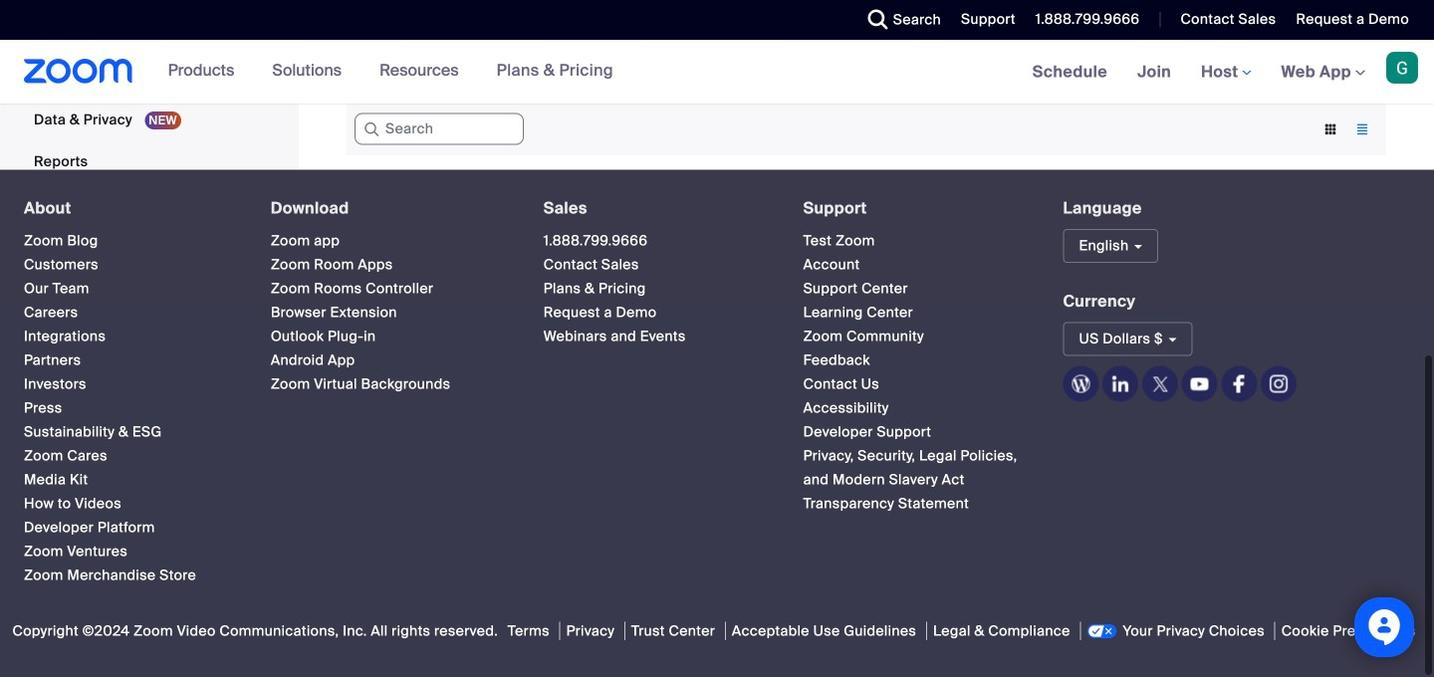 Task type: describe. For each thing, give the bounding box(es) containing it.
list mode, selected image
[[1347, 121, 1379, 138]]

profile picture image
[[1387, 52, 1419, 84]]

zoom logo image
[[24, 59, 133, 84]]

4 heading from the left
[[804, 200, 1028, 217]]

product information navigation
[[153, 40, 629, 104]]

grid mode, not selected image
[[1315, 121, 1347, 138]]

3 heading from the left
[[544, 200, 768, 217]]

meetings navigation
[[1018, 40, 1435, 105]]



Task type: vqa. For each thing, say whether or not it's contained in the screenshot.
Zoom Logo
yes



Task type: locate. For each thing, give the bounding box(es) containing it.
2 heading from the left
[[271, 200, 508, 217]]

heading
[[24, 200, 235, 217], [271, 200, 508, 217], [544, 200, 768, 217], [804, 200, 1028, 217]]

1 heading from the left
[[24, 200, 235, 217]]

Search text field
[[355, 113, 524, 145]]

banner
[[0, 40, 1435, 105]]

personal menu menu
[[0, 0, 293, 184]]



